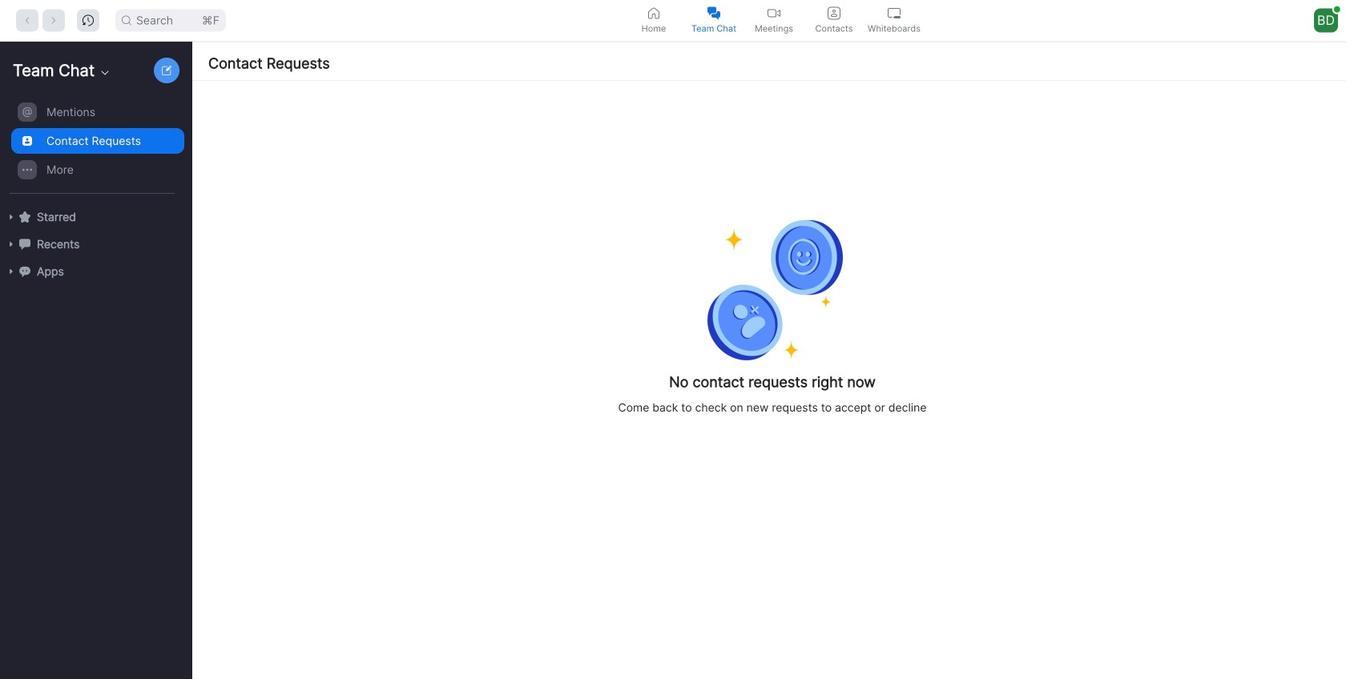 Task type: locate. For each thing, give the bounding box(es) containing it.
video on image
[[768, 7, 781, 20]]

triangle right image for star image at the top of page
[[6, 212, 16, 222]]

recents tree item
[[6, 231, 184, 258]]

0 vertical spatial triangle right image
[[6, 240, 16, 249]]

tree
[[0, 96, 189, 301]]

magnifier image
[[122, 16, 131, 25]]

home small image
[[648, 7, 661, 20]]

1 vertical spatial triangle right image
[[6, 267, 16, 277]]

history image
[[83, 15, 94, 26]]

chatbot image
[[19, 266, 30, 277], [19, 266, 30, 277]]

triangle right image
[[6, 240, 16, 249], [6, 267, 16, 277]]

triangle right image for recents tree item
[[6, 240, 16, 249]]

chevron down small image
[[99, 67, 112, 79], [99, 67, 112, 79]]

group
[[0, 98, 184, 194]]

triangle right image inside the apps tree item
[[6, 267, 16, 277]]

chat image
[[19, 239, 30, 250]]

triangle right image
[[6, 212, 16, 222], [6, 212, 16, 222], [6, 240, 16, 249], [6, 267, 16, 277]]

new image
[[162, 66, 172, 75], [162, 66, 172, 75]]

team chat image
[[708, 7, 721, 20]]

triangle right image for chat image
[[6, 240, 16, 249]]

tab list
[[624, 0, 925, 41]]

whiteboard small image
[[888, 7, 901, 20]]

team chat image
[[708, 7, 721, 20]]

starred tree item
[[6, 204, 184, 231]]

triangle right image for the apps tree item
[[6, 267, 16, 277]]

2 triangle right image from the top
[[6, 267, 16, 277]]

profile contact image
[[828, 7, 841, 20], [828, 7, 841, 20]]

triangle right image for star icon
[[6, 212, 16, 222]]

1 triangle right image from the top
[[6, 240, 16, 249]]

online image
[[1335, 6, 1341, 13], [1335, 6, 1341, 13]]

video on image
[[768, 7, 781, 20]]



Task type: describe. For each thing, give the bounding box(es) containing it.
star image
[[19, 211, 30, 223]]

magnifier image
[[122, 16, 131, 25]]

star image
[[19, 211, 30, 223]]

history image
[[83, 15, 94, 26]]

apps tree item
[[6, 258, 184, 285]]

whiteboard small image
[[888, 7, 901, 20]]

home small image
[[648, 7, 661, 20]]

triangle right image inside the apps tree item
[[6, 267, 16, 277]]

chat image
[[19, 239, 30, 250]]



Task type: vqa. For each thing, say whether or not it's contained in the screenshot.
New to the left
no



